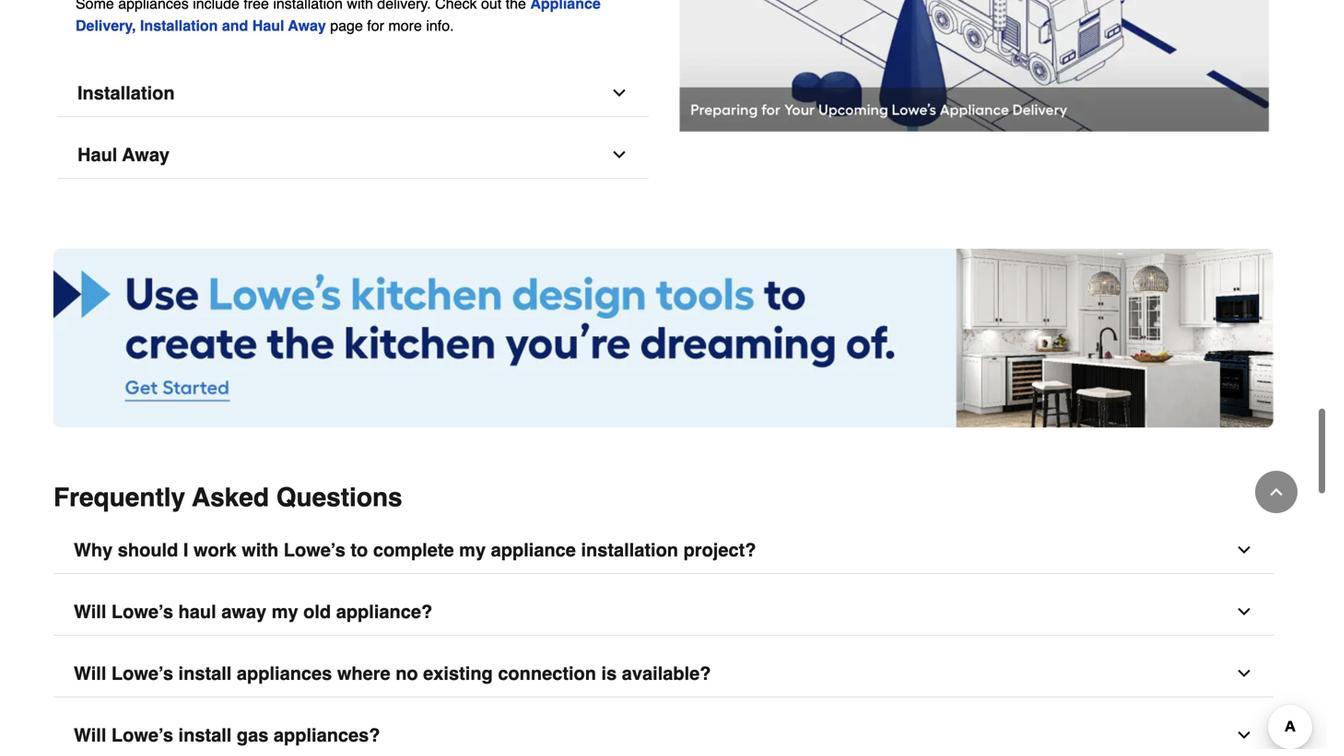 Task type: vqa. For each thing, say whether or not it's contained in the screenshot.
the middle Will
yes



Task type: locate. For each thing, give the bounding box(es) containing it.
old
[[303, 602, 331, 623]]

0 horizontal spatial away
[[122, 144, 170, 166]]

chevron down image
[[610, 146, 629, 164], [1235, 541, 1254, 560], [1235, 726, 1254, 745]]

my right complete
[[459, 540, 486, 561]]

0 vertical spatial away
[[288, 17, 326, 34]]

should
[[118, 540, 178, 561]]

why should i work with lowe's to complete my appliance installation project?
[[74, 540, 756, 561]]

chevron down image inside will lowe's install gas appliances? button
[[1235, 726, 1254, 745]]

installation up haul away
[[77, 83, 175, 104]]

0 vertical spatial will
[[74, 602, 106, 623]]

1 vertical spatial chevron down image
[[1235, 541, 1254, 560]]

1 horizontal spatial my
[[459, 540, 486, 561]]

install
[[178, 663, 232, 685], [178, 725, 232, 746]]

0 vertical spatial chevron down image
[[610, 146, 629, 164]]

2 vertical spatial chevron down image
[[1235, 665, 1254, 683]]

installation left 'and'
[[140, 17, 218, 34]]

1 vertical spatial will
[[74, 663, 106, 685]]

1 vertical spatial install
[[178, 725, 232, 746]]

lowe's
[[284, 540, 346, 561], [111, 602, 173, 623], [111, 663, 173, 685], [111, 725, 173, 746]]

chevron down image
[[610, 84, 629, 102], [1235, 603, 1254, 621], [1235, 665, 1254, 683]]

0 vertical spatial chevron down image
[[610, 84, 629, 102]]

2 install from the top
[[178, 725, 232, 746]]

work
[[194, 540, 237, 561]]

install for gas
[[178, 725, 232, 746]]

2 will from the top
[[74, 663, 106, 685]]

1 vertical spatial away
[[122, 144, 170, 166]]

1 horizontal spatial away
[[288, 17, 326, 34]]

chevron down image inside will lowe's install appliances where no existing connection is available? button
[[1235, 665, 1254, 683]]

haul
[[252, 17, 284, 34], [77, 144, 117, 166]]

appliance
[[530, 0, 601, 12]]

will lowe's haul away my old appliance?
[[74, 602, 433, 623]]

2 vertical spatial chevron down image
[[1235, 726, 1254, 745]]

appliance?
[[336, 602, 433, 623]]

1 vertical spatial my
[[272, 602, 298, 623]]

why should i work with lowe's to complete my appliance installation project? button
[[53, 527, 1274, 574]]

1 vertical spatial chevron down image
[[1235, 603, 1254, 621]]

complete
[[373, 540, 454, 561]]

0 vertical spatial haul
[[252, 17, 284, 34]]

1 install from the top
[[178, 663, 232, 685]]

1 will from the top
[[74, 602, 106, 623]]

install down haul
[[178, 663, 232, 685]]

3 will from the top
[[74, 725, 106, 746]]

lowe's for away
[[111, 602, 173, 623]]

why
[[74, 540, 113, 561]]

delivery,
[[76, 17, 136, 34]]

will
[[74, 602, 106, 623], [74, 663, 106, 685], [74, 725, 106, 746]]

my
[[459, 540, 486, 561], [272, 602, 298, 623]]

chevron down image inside the why should i work with lowe's to complete my appliance installation project? button
[[1235, 541, 1254, 560]]

available?
[[622, 663, 711, 685]]

installation
[[140, 17, 218, 34], [77, 83, 175, 104]]

will lowe's haul away my old appliance? button
[[53, 589, 1274, 636]]

will lowe's install appliances where no existing connection is available?
[[74, 663, 711, 685]]

lowe's for appliances
[[111, 663, 173, 685]]

chevron down image inside will lowe's haul away my old appliance? button
[[1235, 603, 1254, 621]]

1 vertical spatial haul
[[77, 144, 117, 166]]

page for more info.
[[326, 17, 454, 34]]

install left the gas
[[178, 725, 232, 746]]

chevron down image inside the installation button
[[610, 84, 629, 102]]

and
[[222, 17, 248, 34]]

my left old
[[272, 602, 298, 623]]

0 vertical spatial my
[[459, 540, 486, 561]]

0 vertical spatial installation
[[140, 17, 218, 34]]

will lowe's install gas appliances? button
[[53, 713, 1274, 749]]

0 horizontal spatial haul
[[77, 144, 117, 166]]

1 vertical spatial installation
[[77, 83, 175, 104]]

away
[[288, 17, 326, 34], [122, 144, 170, 166]]

installation inside the appliance delivery, installation and haul away
[[140, 17, 218, 34]]

2 vertical spatial will
[[74, 725, 106, 746]]

0 vertical spatial install
[[178, 663, 232, 685]]

0 horizontal spatial my
[[272, 602, 298, 623]]

1 horizontal spatial haul
[[252, 17, 284, 34]]



Task type: describe. For each thing, give the bounding box(es) containing it.
away
[[221, 602, 267, 623]]

haul inside the appliance delivery, installation and haul away
[[252, 17, 284, 34]]

installation button
[[57, 70, 649, 117]]

will for will lowe's install gas appliances?
[[74, 725, 106, 746]]

questions
[[276, 483, 403, 513]]

page
[[330, 17, 363, 34]]

more
[[388, 17, 422, 34]]

i
[[183, 540, 188, 561]]

where
[[337, 663, 391, 685]]

chevron down image for appliances?
[[1235, 726, 1254, 745]]

installation inside button
[[77, 83, 175, 104]]

lowe's for gas
[[111, 725, 173, 746]]

install for appliances
[[178, 663, 232, 685]]

project?
[[684, 540, 756, 561]]

existing
[[423, 663, 493, 685]]

no
[[396, 663, 418, 685]]

gas
[[237, 725, 269, 746]]

chevron up image
[[1268, 483, 1286, 501]]

lowe's inside button
[[284, 540, 346, 561]]

with
[[242, 540, 279, 561]]

installation
[[581, 540, 679, 561]]

asked
[[192, 483, 269, 513]]

appliances
[[237, 663, 332, 685]]

to
[[351, 540, 368, 561]]

scroll to top element
[[1256, 471, 1298, 513]]

my inside button
[[272, 602, 298, 623]]

chevron down image inside haul away button
[[610, 146, 629, 164]]

will lowe's install appliances where no existing connection is available? button
[[53, 651, 1274, 698]]

haul
[[178, 602, 216, 623]]

for
[[367, 17, 384, 34]]

will lowe's install gas appliances?
[[74, 725, 380, 746]]

chevron down image for with
[[1235, 541, 1254, 560]]

will for will lowe's install appliances where no existing connection is available?
[[74, 663, 106, 685]]

is
[[602, 663, 617, 685]]

connection
[[498, 663, 596, 685]]

haul away
[[77, 144, 170, 166]]

away inside the appliance delivery, installation and haul away
[[288, 17, 326, 34]]

frequently asked questions
[[53, 483, 403, 513]]

use lowe's kitchen design tools to create the kitchen you're dreaming of. get started. image
[[53, 249, 1274, 428]]

chevron down image for existing
[[1235, 665, 1254, 683]]

haul inside button
[[77, 144, 117, 166]]

appliance
[[491, 540, 576, 561]]

haul away button
[[57, 132, 649, 179]]

will for will lowe's haul away my old appliance?
[[74, 602, 106, 623]]

appliance delivery, installation and haul away link
[[76, 0, 601, 34]]

away inside button
[[122, 144, 170, 166]]

frequently
[[53, 483, 185, 513]]

chevron down image for appliance?
[[1235, 603, 1254, 621]]

my inside button
[[459, 540, 486, 561]]

info.
[[426, 17, 454, 34]]

appliances?
[[274, 725, 380, 746]]

a video describing appliance delivery and steps you can take to help ensure a seamless delivery. image
[[678, 0, 1270, 132]]

appliance delivery, installation and haul away
[[76, 0, 601, 34]]



